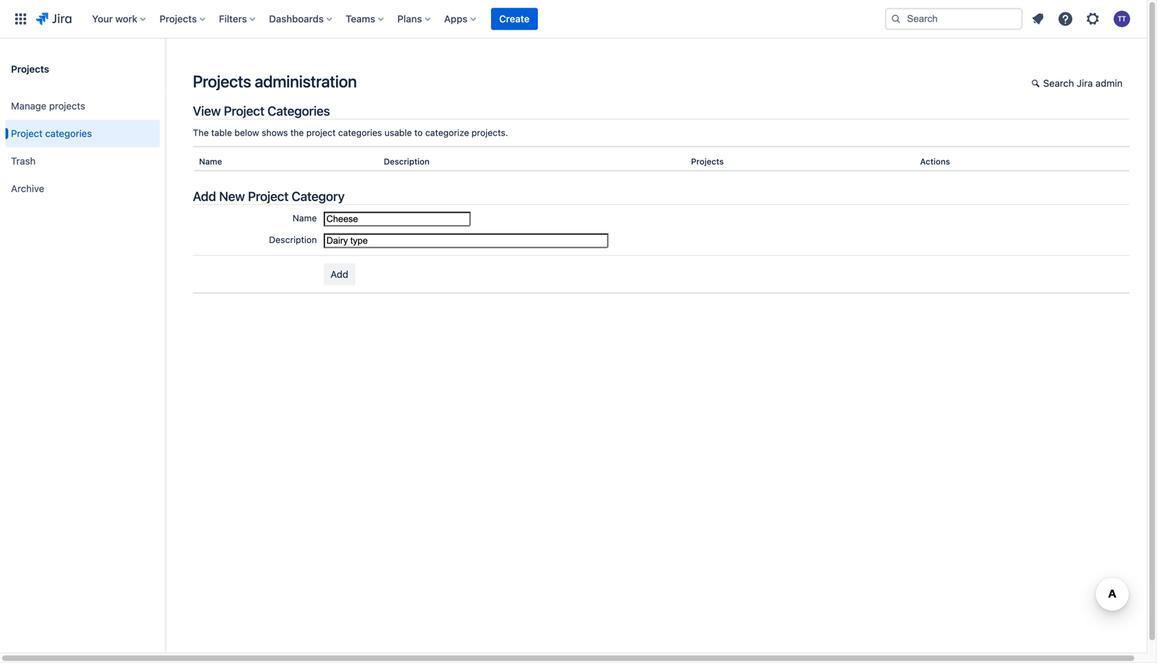Task type: vqa. For each thing, say whether or not it's contained in the screenshot.
work
yes



Task type: locate. For each thing, give the bounding box(es) containing it.
archive
[[11, 183, 44, 194]]

the
[[290, 127, 304, 138]]

trash link
[[6, 147, 160, 175]]

name down the the
[[199, 157, 222, 166]]

teams button
[[342, 8, 389, 30]]

description down add new project category in the left top of the page
[[269, 234, 317, 245]]

None submit
[[324, 263, 355, 285]]

project
[[306, 127, 336, 138]]

project categories link
[[6, 120, 160, 147]]

jira image
[[36, 11, 71, 27], [36, 11, 71, 27]]

project up below
[[224, 103, 265, 119]]

None text field
[[324, 233, 609, 248]]

categories left usable
[[338, 127, 382, 138]]

categories down projects
[[45, 128, 92, 139]]

projects inside popup button
[[160, 13, 197, 24]]

small image
[[1032, 78, 1043, 89]]

name for add new project category
[[199, 157, 222, 166]]

filters
[[219, 13, 247, 24]]

description
[[384, 157, 430, 166], [269, 234, 317, 245]]

actions
[[920, 157, 950, 166]]

group
[[6, 88, 160, 207]]

1 vertical spatial project
[[11, 128, 43, 139]]

1 horizontal spatial name
[[293, 213, 317, 223]]

your work button
[[88, 8, 151, 30]]

search
[[1044, 78, 1074, 89]]

dashboards button
[[265, 8, 338, 30]]

name for description
[[293, 213, 317, 223]]

main content
[[165, 39, 1147, 663]]

search jira admin link
[[1025, 73, 1130, 95]]

table
[[211, 127, 232, 138]]

dashboards
[[269, 13, 324, 24]]

name
[[199, 157, 222, 166], [293, 213, 317, 223]]

view project categories
[[193, 103, 330, 119]]

0 vertical spatial name
[[199, 157, 222, 166]]

settings image
[[1085, 11, 1102, 27]]

search image
[[891, 13, 902, 24]]

work
[[115, 13, 137, 24]]

apps
[[444, 13, 468, 24]]

the table below shows the project categories usable to categorize projects.
[[193, 127, 508, 138]]

appswitcher icon image
[[12, 11, 29, 27]]

project inside project categories link
[[11, 128, 43, 139]]

banner containing your work
[[0, 0, 1147, 39]]

name down the category
[[293, 213, 317, 223]]

projects administration
[[193, 72, 357, 91]]

teams
[[346, 13, 375, 24]]

None text field
[[324, 212, 471, 227]]

category
[[292, 189, 345, 204]]

add
[[193, 189, 216, 204]]

categories
[[338, 127, 382, 138], [45, 128, 92, 139]]

description down usable
[[384, 157, 430, 166]]

project right new
[[248, 189, 289, 204]]

projects
[[160, 13, 197, 24], [11, 63, 49, 75], [193, 72, 251, 91], [691, 157, 724, 166]]

banner
[[0, 0, 1147, 39]]

project down manage
[[11, 128, 43, 139]]

1 vertical spatial name
[[293, 213, 317, 223]]

archive link
[[6, 175, 160, 203]]

0 vertical spatial description
[[384, 157, 430, 166]]

1 horizontal spatial description
[[384, 157, 430, 166]]

view
[[193, 103, 221, 119]]

categorize
[[425, 127, 469, 138]]

0 horizontal spatial categories
[[45, 128, 92, 139]]

1 vertical spatial description
[[269, 234, 317, 245]]

plans
[[397, 13, 422, 24]]

0 horizontal spatial name
[[199, 157, 222, 166]]

project
[[224, 103, 265, 119], [11, 128, 43, 139], [248, 189, 289, 204]]



Task type: describe. For each thing, give the bounding box(es) containing it.
plans button
[[393, 8, 436, 30]]

help image
[[1058, 11, 1074, 27]]

0 vertical spatial project
[[224, 103, 265, 119]]

2 vertical spatial project
[[248, 189, 289, 204]]

manage
[[11, 100, 46, 112]]

projects
[[49, 100, 85, 112]]

group containing manage projects
[[6, 88, 160, 207]]

notifications image
[[1030, 11, 1047, 27]]

usable
[[385, 127, 412, 138]]

categories inside group
[[45, 128, 92, 139]]

add new project category
[[193, 189, 345, 204]]

manage projects
[[11, 100, 85, 112]]

jira
[[1077, 78, 1093, 89]]

manage projects link
[[6, 92, 160, 120]]

filters button
[[215, 8, 261, 30]]

your
[[92, 13, 113, 24]]

Search field
[[885, 8, 1023, 30]]

your work
[[92, 13, 137, 24]]

below
[[235, 127, 259, 138]]

categories
[[268, 103, 330, 119]]

new
[[219, 189, 245, 204]]

create button
[[491, 8, 538, 30]]

primary element
[[8, 0, 874, 38]]

1 horizontal spatial categories
[[338, 127, 382, 138]]

shows
[[262, 127, 288, 138]]

the
[[193, 127, 209, 138]]

project categories
[[11, 128, 92, 139]]

to
[[415, 127, 423, 138]]

search jira admin
[[1044, 78, 1123, 89]]

sidebar navigation image
[[150, 55, 181, 83]]

administration
[[255, 72, 357, 91]]

admin
[[1096, 78, 1123, 89]]

projects.
[[472, 127, 508, 138]]

apps button
[[440, 8, 481, 30]]

projects button
[[155, 8, 211, 30]]

trash
[[11, 155, 36, 167]]

create
[[499, 13, 530, 24]]

your profile and settings image
[[1114, 11, 1131, 27]]

0 horizontal spatial description
[[269, 234, 317, 245]]



